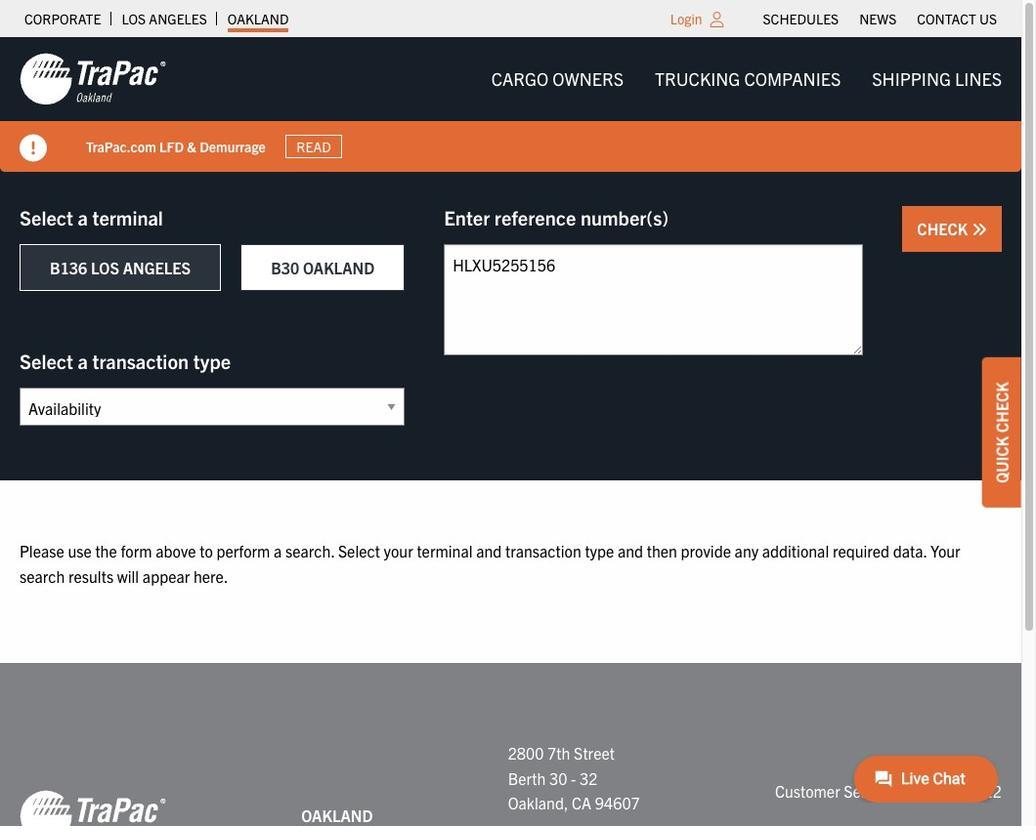 Task type: locate. For each thing, give the bounding box(es) containing it.
1 horizontal spatial and
[[618, 542, 643, 561]]

cargo
[[491, 67, 549, 90]]

1 horizontal spatial check
[[992, 382, 1012, 433]]

0 vertical spatial type
[[193, 349, 231, 373]]

0 horizontal spatial check
[[917, 219, 972, 239]]

select for select a transaction type
[[20, 349, 73, 373]]

oakland
[[228, 10, 289, 27], [303, 258, 375, 278], [301, 807, 373, 826]]

1 vertical spatial solid image
[[972, 222, 987, 238]]

menu bar down light icon
[[476, 59, 1018, 99]]

menu bar up "shipping" at the top
[[753, 5, 1007, 32]]

customer
[[775, 782, 840, 801]]

trapac.com
[[86, 137, 156, 155]]

check
[[917, 219, 972, 239], [992, 382, 1012, 433]]

0 vertical spatial a
[[78, 205, 88, 230]]

and
[[476, 542, 502, 561], [618, 542, 643, 561]]

type
[[193, 349, 231, 373], [585, 542, 614, 561]]

oakland inside footer
[[301, 807, 373, 826]]

0 vertical spatial select
[[20, 205, 73, 230]]

1 vertical spatial oakland image
[[20, 790, 166, 827]]

0 vertical spatial los
[[122, 10, 146, 27]]

0 horizontal spatial and
[[476, 542, 502, 561]]

then
[[647, 542, 677, 561]]

angeles down 'select a terminal' at the left top
[[123, 258, 191, 278]]

2 vertical spatial oakland
[[301, 807, 373, 826]]

select left your
[[338, 542, 380, 561]]

select inside please use the form above to perform a search. select your terminal and transaction type and then provide any additional required data. your search results will appear here.
[[338, 542, 380, 561]]

banner
[[0, 37, 1036, 172]]

light image
[[710, 12, 724, 27]]

oakland,
[[508, 794, 568, 814]]

387-
[[934, 782, 966, 801]]

2 and from the left
[[618, 542, 643, 561]]

a
[[78, 205, 88, 230], [78, 349, 88, 373], [274, 542, 282, 561]]

1 horizontal spatial terminal
[[417, 542, 473, 561]]

b30
[[271, 258, 299, 278]]

corporate
[[24, 10, 101, 27]]

angeles
[[149, 10, 207, 27], [123, 258, 191, 278]]

los right b136
[[91, 258, 119, 278]]

1 vertical spatial select
[[20, 349, 73, 373]]

a left search. in the bottom of the page
[[274, 542, 282, 561]]

1 vertical spatial type
[[585, 542, 614, 561]]

0 vertical spatial check
[[917, 219, 972, 239]]

solid image
[[20, 135, 47, 162], [972, 222, 987, 238]]

2 vertical spatial a
[[274, 542, 282, 561]]

shipping lines link
[[857, 59, 1018, 99]]

and left the then
[[618, 542, 643, 561]]

1 horizontal spatial transaction
[[505, 542, 581, 561]]

to
[[200, 542, 213, 561]]

reference
[[494, 205, 576, 230]]

angeles left oakland link
[[149, 10, 207, 27]]

oakland link
[[228, 5, 289, 32]]

b30 oakland
[[271, 258, 375, 278]]

los
[[122, 10, 146, 27], [91, 258, 119, 278]]

contact
[[917, 10, 976, 27]]

results
[[68, 567, 114, 586]]

street
[[574, 744, 615, 764]]

0 vertical spatial solid image
[[20, 135, 47, 162]]

0 vertical spatial oakland image
[[20, 52, 166, 107]]

select
[[20, 205, 73, 230], [20, 349, 73, 373], [338, 542, 380, 561]]

1 vertical spatial angeles
[[123, 258, 191, 278]]

1 vertical spatial terminal
[[417, 542, 473, 561]]

select for select a terminal
[[20, 205, 73, 230]]

transaction
[[92, 349, 189, 373], [505, 542, 581, 561]]

select down b136
[[20, 349, 73, 373]]

demurrage
[[200, 137, 266, 155]]

1 vertical spatial menu bar
[[476, 59, 1018, 99]]

enter reference number(s)
[[444, 205, 669, 230]]

1 vertical spatial transaction
[[505, 542, 581, 561]]

a down b136
[[78, 349, 88, 373]]

menu bar containing schedules
[[753, 5, 1007, 32]]

here.
[[193, 567, 228, 586]]

footer
[[0, 664, 1022, 827]]

a up b136
[[78, 205, 88, 230]]

use
[[68, 542, 92, 561]]

0 horizontal spatial los
[[91, 258, 119, 278]]

oakland image
[[20, 52, 166, 107], [20, 790, 166, 827]]

1 vertical spatial check
[[992, 382, 1012, 433]]

your
[[384, 542, 413, 561]]

terminal right your
[[417, 542, 473, 561]]

0 vertical spatial angeles
[[149, 10, 207, 27]]

menu bar containing cargo owners
[[476, 59, 1018, 99]]

terminal
[[92, 205, 163, 230], [417, 542, 473, 561]]

and right your
[[476, 542, 502, 561]]

quick check link
[[982, 358, 1022, 508]]

search.
[[285, 542, 335, 561]]

terminal up 'b136 los angeles'
[[92, 205, 163, 230]]

lines
[[955, 67, 1002, 90]]

quick
[[992, 437, 1012, 484]]

footer containing 2800 7th street
[[0, 664, 1022, 827]]

the
[[95, 542, 117, 561]]

1 vertical spatial oakland
[[303, 258, 375, 278]]

berth
[[508, 769, 546, 789]]

check button
[[903, 206, 1002, 252]]

&
[[187, 137, 196, 155]]

terminal inside please use the form above to perform a search. select your terminal and transaction type and then provide any additional required data. your search results will appear here.
[[417, 542, 473, 561]]

any
[[735, 542, 759, 561]]

a for terminal
[[78, 205, 88, 230]]

contact us
[[917, 10, 997, 27]]

select up b136
[[20, 205, 73, 230]]

-
[[571, 769, 576, 789]]

menu bar inside banner
[[476, 59, 1018, 99]]

type inside please use the form above to perform a search. select your terminal and transaction type and then provide any additional required data. your search results will appear here.
[[585, 542, 614, 561]]

1 vertical spatial a
[[78, 349, 88, 373]]

1 horizontal spatial solid image
[[972, 222, 987, 238]]

lfd
[[159, 137, 184, 155]]

number(s)
[[581, 205, 669, 230]]

login
[[670, 10, 702, 27]]

perform
[[216, 542, 270, 561]]

1 and from the left
[[476, 542, 502, 561]]

read link
[[285, 135, 342, 159]]

0 horizontal spatial transaction
[[92, 349, 189, 373]]

0 vertical spatial menu bar
[[753, 5, 1007, 32]]

los right corporate
[[122, 10, 146, 27]]

0 vertical spatial terminal
[[92, 205, 163, 230]]

check inside button
[[917, 219, 972, 239]]

2 oakland image from the top
[[20, 790, 166, 827]]

1 vertical spatial los
[[91, 258, 119, 278]]

menu bar
[[753, 5, 1007, 32], [476, 59, 1018, 99]]

1 horizontal spatial type
[[585, 542, 614, 561]]

quick check
[[992, 382, 1012, 484]]

corporate link
[[24, 5, 101, 32]]

2 vertical spatial select
[[338, 542, 380, 561]]

contact us link
[[917, 5, 997, 32]]

0 horizontal spatial type
[[193, 349, 231, 373]]

search
[[20, 567, 65, 586]]



Task type: vqa. For each thing, say whether or not it's contained in the screenshot.
bottom 07:00
no



Task type: describe. For each thing, give the bounding box(es) containing it.
a for transaction
[[78, 349, 88, 373]]

ca
[[572, 794, 592, 814]]

enter
[[444, 205, 490, 230]]

please
[[20, 542, 64, 561]]

login link
[[670, 10, 702, 27]]

news
[[859, 10, 897, 27]]

1 oakland image from the top
[[20, 52, 166, 107]]

read
[[297, 138, 331, 155]]

trucking companies link
[[639, 59, 857, 99]]

los angeles link
[[122, 5, 207, 32]]

a inside please use the form above to perform a search. select your terminal and transaction type and then provide any additional required data. your search results will appear here.
[[274, 542, 282, 561]]

trucking companies
[[655, 67, 841, 90]]

b136 los angeles
[[50, 258, 191, 278]]

0 vertical spatial oakland
[[228, 10, 289, 27]]

2800 7th street berth 30 - 32 oakland, ca 94607
[[508, 744, 640, 814]]

trapac.com lfd & demurrage
[[86, 137, 266, 155]]

will
[[117, 567, 139, 586]]

0 horizontal spatial terminal
[[92, 205, 163, 230]]

trucking
[[655, 67, 740, 90]]

owners
[[553, 67, 624, 90]]

select a transaction type
[[20, 349, 231, 373]]

required
[[833, 542, 890, 561]]

2800
[[508, 744, 544, 764]]

2722
[[966, 782, 1002, 801]]

cargo owners
[[491, 67, 624, 90]]

customer service: 877-387-2722
[[775, 782, 1002, 801]]

us
[[979, 10, 997, 27]]

877-
[[902, 782, 934, 801]]

los angeles
[[122, 10, 207, 27]]

banner containing cargo owners
[[0, 37, 1036, 172]]

schedules
[[763, 10, 839, 27]]

oakland image inside footer
[[20, 790, 166, 827]]

form
[[121, 542, 152, 561]]

shipping
[[872, 67, 951, 90]]

Enter reference number(s) text field
[[444, 244, 864, 356]]

companies
[[744, 67, 841, 90]]

news link
[[859, 5, 897, 32]]

30
[[549, 769, 567, 789]]

0 horizontal spatial solid image
[[20, 135, 47, 162]]

b136
[[50, 258, 87, 278]]

1 horizontal spatial los
[[122, 10, 146, 27]]

32
[[580, 769, 598, 789]]

cargo owners link
[[476, 59, 639, 99]]

select a terminal
[[20, 205, 163, 230]]

additional
[[762, 542, 829, 561]]

appear
[[143, 567, 190, 586]]

above
[[156, 542, 196, 561]]

schedules link
[[763, 5, 839, 32]]

service:
[[844, 782, 898, 801]]

transaction inside please use the form above to perform a search. select your terminal and transaction type and then provide any additional required data. your search results will appear here.
[[505, 542, 581, 561]]

94607
[[595, 794, 640, 814]]

0 vertical spatial transaction
[[92, 349, 189, 373]]

provide
[[681, 542, 731, 561]]

please use the form above to perform a search. select your terminal and transaction type and then provide any additional required data. your search results will appear here.
[[20, 542, 961, 586]]

solid image inside check button
[[972, 222, 987, 238]]

7th
[[547, 744, 570, 764]]

data.
[[893, 542, 927, 561]]

your
[[931, 542, 961, 561]]

shipping lines
[[872, 67, 1002, 90]]



